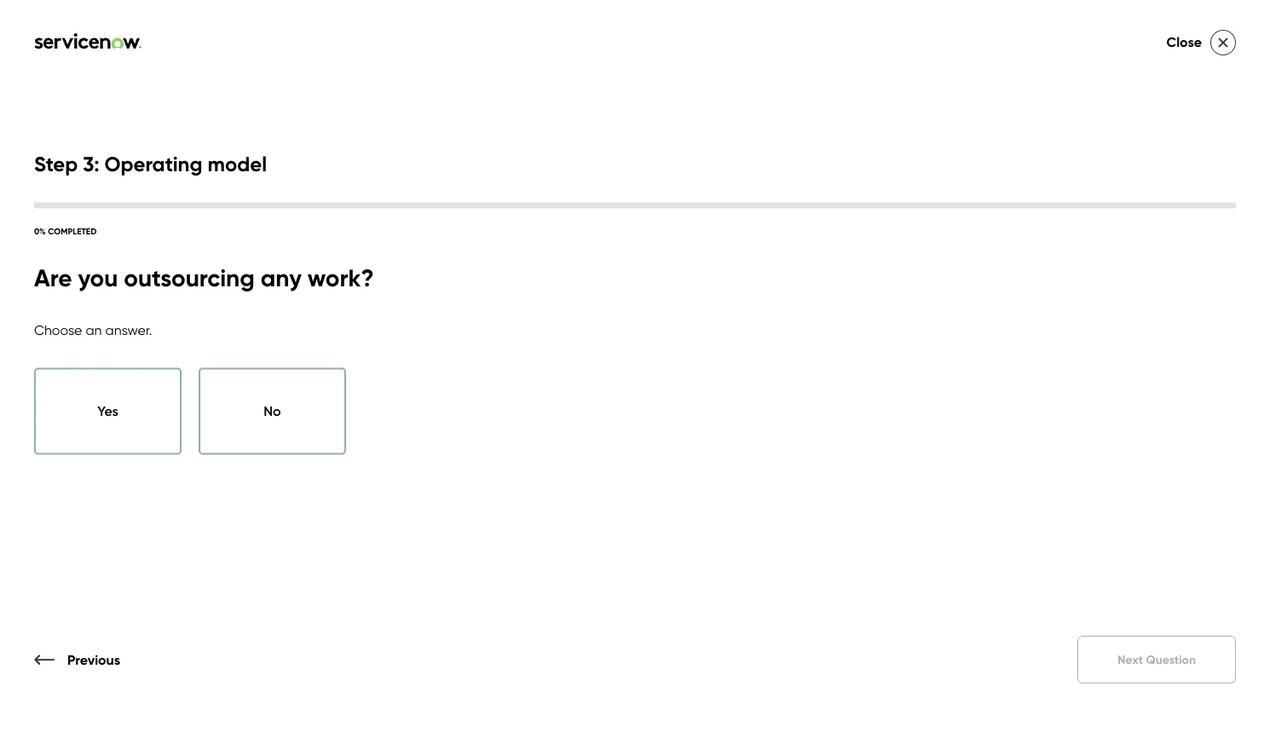 Task type: vqa. For each thing, say whether or not it's contained in the screenshot.
'access'
no



Task type: locate. For each thing, give the bounding box(es) containing it.
are
[[34, 263, 72, 293]]

step 3: operating model
[[34, 151, 267, 176]]

are you outsourcing any work?
[[34, 263, 374, 293]]

yes
[[97, 403, 118, 419]]

0%
[[34, 226, 46, 236]]

you
[[78, 263, 118, 293]]

completed
[[48, 226, 97, 236]]

platform
[[985, 187, 1146, 237]]

operating
[[104, 151, 202, 176]]

3:
[[83, 151, 99, 176]]

servicenow
[[752, 187, 975, 237]]

choose
[[34, 322, 82, 339]]

any
[[261, 263, 302, 293]]

close
[[1167, 34, 1202, 50]]

an
[[86, 322, 102, 339]]



Task type: describe. For each thing, give the bounding box(es) containing it.
model
[[208, 151, 267, 176]]

team
[[1156, 187, 1258, 237]]

answer.
[[105, 322, 152, 339]]

choose an answer.
[[34, 322, 152, 339]]

work?
[[308, 263, 374, 293]]

step
[[34, 151, 78, 176]]

0% completed
[[34, 226, 97, 236]]

outsourcing
[[124, 263, 255, 293]]

estimator
[[752, 240, 932, 291]]

no
[[264, 403, 281, 419]]

servicenow platform team estimator
[[752, 187, 1258, 291]]

previous
[[67, 651, 120, 668]]

twitter image
[[113, 650, 132, 670]]

linkedin image
[[42, 650, 61, 670]]



